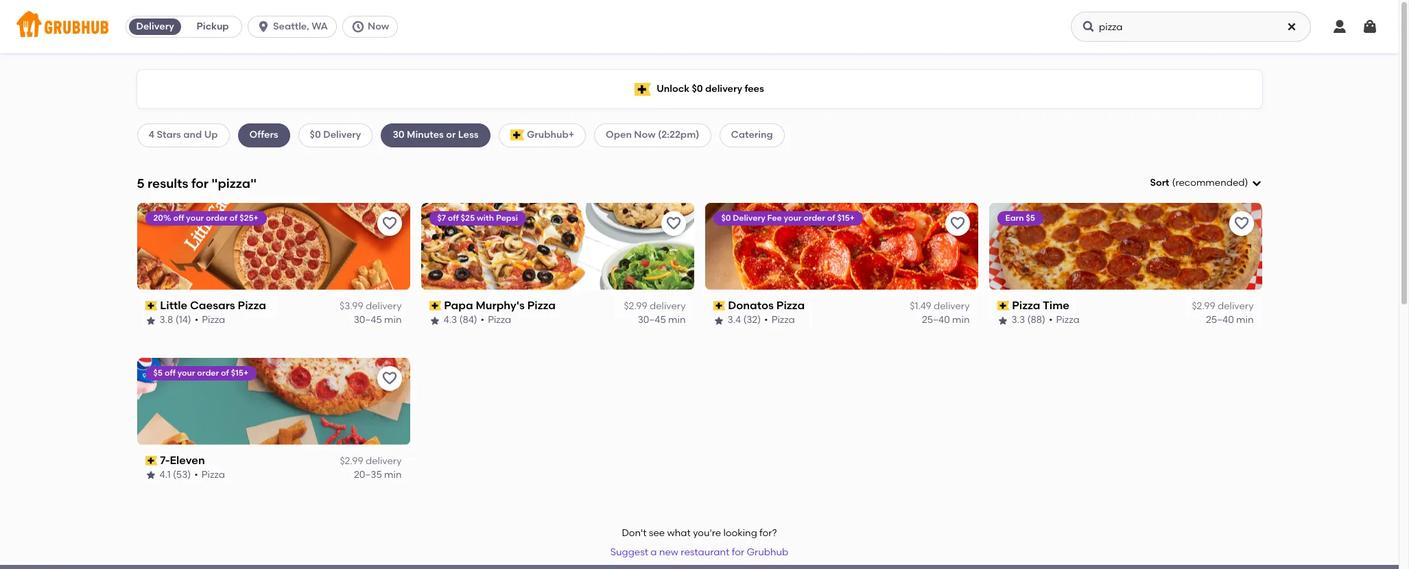 Task type: locate. For each thing, give the bounding box(es) containing it.
1 vertical spatial for
[[732, 547, 744, 559]]

none field inside 5 results for "pizza" main content
[[1150, 176, 1262, 190]]

little caesars pizza logo image
[[137, 203, 410, 290]]

off for 7-
[[165, 368, 176, 378]]

2 subscription pass image from the left
[[429, 301, 441, 311]]

1 horizontal spatial of
[[230, 213, 238, 223]]

• for pizza
[[764, 314, 768, 326]]

subscription pass image left 'papa'
[[429, 301, 441, 311]]

now right open
[[634, 129, 656, 141]]

4 stars and up
[[149, 129, 218, 141]]

save this restaurant image for donatos pizza
[[949, 215, 966, 232]]

of right "fee"
[[827, 213, 835, 223]]

• for murphy's
[[481, 314, 484, 326]]

0 horizontal spatial svg image
[[351, 20, 365, 34]]

2 vertical spatial delivery
[[733, 213, 765, 223]]

subscription pass image for donatos pizza
[[713, 301, 725, 311]]

• pizza down eleven
[[194, 469, 225, 481]]

3.8
[[160, 314, 173, 326]]

0 horizontal spatial for
[[191, 175, 209, 191]]

1 horizontal spatial $2.99
[[624, 301, 647, 312]]

pizza down time
[[1056, 314, 1080, 326]]

pizza right donatos
[[776, 299, 805, 312]]

open
[[606, 129, 632, 141]]

25–40 min for donatos pizza
[[922, 314, 970, 326]]

save this restaurant image left $7 on the top left
[[381, 215, 398, 232]]

order left the $25+
[[206, 213, 228, 223]]

offers
[[249, 129, 278, 141]]

pizza up 3.3 (88)
[[1012, 299, 1040, 312]]

off right $7 on the top left
[[448, 213, 459, 223]]

your for caesars
[[186, 213, 204, 223]]

delivery
[[705, 83, 742, 95], [366, 301, 402, 312], [650, 301, 686, 312], [934, 301, 970, 312], [1218, 301, 1254, 312], [366, 456, 402, 467]]

1 25–40 min from the left
[[922, 314, 970, 326]]

subscription pass image left donatos
[[713, 301, 725, 311]]

$5 down 3.8
[[153, 368, 163, 378]]

• pizza
[[195, 314, 225, 326], [481, 314, 511, 326], [764, 314, 795, 326], [1049, 314, 1080, 326], [194, 469, 225, 481]]

your down (14)
[[178, 368, 195, 378]]

• pizza down donatos pizza
[[764, 314, 795, 326]]

1 horizontal spatial save this restaurant image
[[665, 215, 682, 232]]

star icon image left the 4.3
[[429, 315, 440, 326]]

0 horizontal spatial 25–40
[[922, 314, 950, 326]]

pickup button
[[184, 16, 242, 38]]

pizza down eleven
[[202, 469, 225, 481]]

none field containing sort
[[1150, 176, 1262, 190]]

subscription pass image for papa murphy's pizza
[[429, 301, 441, 311]]

0 vertical spatial now
[[368, 21, 389, 32]]

1 horizontal spatial 25–40
[[1206, 314, 1234, 326]]

2 horizontal spatial $0
[[721, 213, 731, 223]]

$2.99 delivery for papa murphy's pizza
[[624, 301, 686, 312]]

min for pizza time
[[1236, 314, 1254, 326]]

up
[[204, 129, 218, 141]]

2 horizontal spatial $2.99 delivery
[[1192, 301, 1254, 312]]

subscription pass image
[[145, 456, 157, 466]]

0 vertical spatial $5
[[1026, 213, 1035, 223]]

svg image
[[1332, 19, 1348, 35], [351, 20, 365, 34]]

order for caesars
[[206, 213, 228, 223]]

• pizza down caesars
[[195, 314, 225, 326]]

restaurant
[[681, 547, 730, 559]]

0 horizontal spatial $2.99 delivery
[[340, 456, 402, 467]]

30–45 min for papa murphy's pizza
[[638, 314, 686, 326]]

1 horizontal spatial delivery
[[323, 129, 361, 141]]

your
[[186, 213, 204, 223], [784, 213, 802, 223], [178, 368, 195, 378]]

subscription pass image left pizza time
[[997, 301, 1009, 311]]

pizza down donatos pizza
[[772, 314, 795, 326]]

$0
[[692, 83, 703, 95], [310, 129, 321, 141], [721, 213, 731, 223]]

pizza down little caesars pizza
[[202, 314, 225, 326]]

1 horizontal spatial grubhub plus flag logo image
[[635, 83, 651, 96]]

7-eleven
[[160, 454, 205, 467]]

1 25–40 from the left
[[922, 314, 950, 326]]

your right 20%
[[186, 213, 204, 223]]

save this restaurant button for little caesars pizza
[[377, 211, 402, 236]]

2 25–40 from the left
[[1206, 314, 1234, 326]]

0 vertical spatial grubhub plus flag logo image
[[635, 83, 651, 96]]

0 horizontal spatial grubhub plus flag logo image
[[510, 130, 524, 141]]

0 vertical spatial $15+
[[837, 213, 855, 223]]

• right the (88)
[[1049, 314, 1053, 326]]

now inside button
[[368, 21, 389, 32]]

25–40 for donatos pizza
[[922, 314, 950, 326]]

• right (32) on the right
[[764, 314, 768, 326]]

1 horizontal spatial save this restaurant image
[[1233, 215, 1250, 232]]

pizza right 'murphy's'
[[527, 299, 556, 312]]

0 vertical spatial delivery
[[136, 21, 174, 32]]

delivery left "fee"
[[733, 213, 765, 223]]

0 vertical spatial $0
[[692, 83, 703, 95]]

0 horizontal spatial save this restaurant image
[[381, 370, 398, 387]]

1 horizontal spatial now
[[634, 129, 656, 141]]

now button
[[342, 16, 404, 38]]

delivery for $0 delivery fee your order of $15+
[[733, 213, 765, 223]]

None field
[[1150, 176, 1262, 190]]

for down 'looking'
[[732, 547, 744, 559]]

1 horizontal spatial $2.99 delivery
[[624, 301, 686, 312]]

4.1 (53)
[[160, 469, 191, 481]]

0 horizontal spatial $5
[[153, 368, 163, 378]]

$1.49 delivery
[[910, 301, 970, 312]]

0 horizontal spatial 25–40 min
[[922, 314, 970, 326]]

0 horizontal spatial now
[[368, 21, 389, 32]]

20–35 min
[[354, 469, 402, 481]]

fee
[[767, 213, 782, 223]]

off down 3.8
[[165, 368, 176, 378]]

0 horizontal spatial $15+
[[231, 368, 248, 378]]

30–45
[[354, 314, 382, 326], [638, 314, 666, 326]]

donatos pizza logo image
[[705, 203, 978, 290]]

$0 right unlock
[[692, 83, 703, 95]]

open now (2:22pm)
[[606, 129, 699, 141]]

off
[[173, 213, 184, 223], [448, 213, 459, 223], [165, 368, 176, 378]]

1 vertical spatial grubhub plus flag logo image
[[510, 130, 524, 141]]

svg image inside now button
[[351, 20, 365, 34]]

$0 right the offers
[[310, 129, 321, 141]]

0 horizontal spatial delivery
[[136, 21, 174, 32]]

of for eleven
[[221, 368, 229, 378]]

delivery
[[136, 21, 174, 32], [323, 129, 361, 141], [733, 213, 765, 223]]

$5 right "earn"
[[1026, 213, 1035, 223]]

2 horizontal spatial save this restaurant image
[[949, 215, 966, 232]]

grubhub plus flag logo image
[[635, 83, 651, 96], [510, 130, 524, 141]]

1 horizontal spatial 30–45 min
[[638, 314, 686, 326]]

donatos pizza
[[728, 299, 805, 312]]

(2:22pm)
[[658, 129, 699, 141]]

min
[[384, 314, 402, 326], [668, 314, 686, 326], [952, 314, 970, 326], [1236, 314, 1254, 326], [384, 469, 402, 481]]

pizza right caesars
[[238, 299, 266, 312]]

save this restaurant image down ) in the right of the page
[[1233, 215, 1250, 232]]

2 30–45 from the left
[[638, 314, 666, 326]]

time
[[1043, 299, 1070, 312]]

off for papa
[[448, 213, 459, 223]]

of down little caesars pizza
[[221, 368, 229, 378]]

2 save this restaurant image from the left
[[1233, 215, 1250, 232]]

seattle, wa
[[273, 21, 328, 32]]

7-
[[160, 454, 170, 467]]

grubhub plus flag logo image left unlock
[[635, 83, 651, 96]]

2 horizontal spatial $2.99
[[1192, 301, 1215, 312]]

save this restaurant button for donatos pizza
[[945, 211, 970, 236]]

star icon image left 4.1
[[145, 470, 156, 481]]

star icon image left 3.3
[[997, 315, 1008, 326]]

7-eleven logo image
[[137, 358, 410, 445]]

• pizza down papa murphy's pizza
[[481, 314, 511, 326]]

subscription pass image left little
[[145, 301, 157, 311]]

delivery left '30'
[[323, 129, 361, 141]]

30 minutes or less
[[393, 129, 479, 141]]

for right results
[[191, 175, 209, 191]]

•
[[195, 314, 198, 326], [481, 314, 484, 326], [764, 314, 768, 326], [1049, 314, 1053, 326], [194, 469, 198, 481]]

save this restaurant image
[[665, 215, 682, 232], [949, 215, 966, 232], [381, 370, 398, 387]]

earn
[[1005, 213, 1024, 223]]

delivery for pizza time
[[1218, 301, 1254, 312]]

2 horizontal spatial delivery
[[733, 213, 765, 223]]

star icon image for papa murphy's pizza
[[429, 315, 440, 326]]

• pizza for caesars
[[195, 314, 225, 326]]

save this restaurant image for 7-eleven
[[381, 370, 398, 387]]

results
[[148, 175, 188, 191]]

1 horizontal spatial $15+
[[837, 213, 855, 223]]

$5
[[1026, 213, 1035, 223], [153, 368, 163, 378]]

grubhub plus flag logo image left the "grubhub+"
[[510, 130, 524, 141]]

of left the $25+
[[230, 213, 238, 223]]

4.1
[[160, 469, 171, 481]]

• pizza down time
[[1049, 314, 1080, 326]]

1 30–45 min from the left
[[354, 314, 402, 326]]

now right wa
[[368, 21, 389, 32]]

2 vertical spatial $0
[[721, 213, 731, 223]]

of
[[230, 213, 238, 223], [827, 213, 835, 223], [221, 368, 229, 378]]

save this restaurant button
[[377, 211, 402, 236], [661, 211, 686, 236], [945, 211, 970, 236], [1229, 211, 1254, 236], [377, 366, 402, 391]]

$2.99 for papa murphy's pizza
[[624, 301, 647, 312]]

• pizza for pizza
[[764, 314, 795, 326]]

$15+
[[837, 213, 855, 223], [231, 368, 248, 378]]

star icon image
[[145, 315, 156, 326], [429, 315, 440, 326], [713, 315, 724, 326], [997, 315, 1008, 326], [145, 470, 156, 481]]

pickup
[[197, 21, 229, 32]]

1 horizontal spatial 30–45
[[638, 314, 666, 326]]

1 vertical spatial $5
[[153, 368, 163, 378]]

subscription pass image
[[145, 301, 157, 311], [429, 301, 441, 311], [713, 301, 725, 311], [997, 301, 1009, 311]]

)
[[1245, 177, 1248, 189]]

25–40 min
[[922, 314, 970, 326], [1206, 314, 1254, 326]]

delivery left pickup on the left of the page
[[136, 21, 174, 32]]

4.3
[[444, 314, 457, 326]]

1 vertical spatial now
[[634, 129, 656, 141]]

0 horizontal spatial $2.99
[[340, 456, 363, 467]]

30
[[393, 129, 405, 141]]

2 25–40 min from the left
[[1206, 314, 1254, 326]]

• right the (84)
[[481, 314, 484, 326]]

grubhub+
[[527, 129, 574, 141]]

save this restaurant image
[[381, 215, 398, 232], [1233, 215, 1250, 232]]

you're
[[693, 528, 721, 539]]

3 subscription pass image from the left
[[713, 301, 725, 311]]

off right 20%
[[173, 213, 184, 223]]

• right (53)
[[194, 469, 198, 481]]

star icon image left 3.8
[[145, 315, 156, 326]]

star icon image left 3.4
[[713, 315, 724, 326]]

save this restaurant image for papa murphy's pizza
[[665, 215, 682, 232]]

0 horizontal spatial 30–45
[[354, 314, 382, 326]]

eleven
[[170, 454, 205, 467]]

svg image
[[1362, 19, 1378, 35], [257, 20, 270, 34], [1082, 20, 1096, 34], [1286, 21, 1297, 32], [1251, 178, 1262, 189]]

30–45 for papa murphy's pizza
[[638, 314, 666, 326]]

$2.99 delivery
[[624, 301, 686, 312], [1192, 301, 1254, 312], [340, 456, 402, 467]]

star icon image for pizza time
[[997, 315, 1008, 326]]

3.8 (14)
[[160, 314, 191, 326]]

order down caesars
[[197, 368, 219, 378]]

1 horizontal spatial svg image
[[1332, 19, 1348, 35]]

0 horizontal spatial 30–45 min
[[354, 314, 402, 326]]

your for eleven
[[178, 368, 195, 378]]

$2.99
[[624, 301, 647, 312], [1192, 301, 1215, 312], [340, 456, 363, 467]]

pizza down papa murphy's pizza
[[488, 314, 511, 326]]

caesars
[[190, 299, 235, 312]]

save this restaurant button for pizza time
[[1229, 211, 1254, 236]]

suggest
[[610, 547, 648, 559]]

1 subscription pass image from the left
[[145, 301, 157, 311]]

1 save this restaurant image from the left
[[381, 215, 398, 232]]

1 horizontal spatial for
[[732, 547, 744, 559]]

$0 left "fee"
[[721, 213, 731, 223]]

save this restaurant image for pizza time
[[1233, 215, 1250, 232]]

2 30–45 min from the left
[[638, 314, 686, 326]]

0 horizontal spatial save this restaurant image
[[381, 215, 398, 232]]

0 horizontal spatial $0
[[310, 129, 321, 141]]

1 vertical spatial $0
[[310, 129, 321, 141]]

1 vertical spatial delivery
[[323, 129, 361, 141]]

0 horizontal spatial of
[[221, 368, 229, 378]]

1 horizontal spatial 25–40 min
[[1206, 314, 1254, 326]]

1 30–45 from the left
[[354, 314, 382, 326]]

order
[[206, 213, 228, 223], [804, 213, 825, 223], [197, 368, 219, 378]]

• right (14)
[[195, 314, 198, 326]]

"pizza"
[[212, 175, 257, 191]]

(88)
[[1027, 314, 1046, 326]]

• for eleven
[[194, 469, 198, 481]]

4 subscription pass image from the left
[[997, 301, 1009, 311]]



Task type: vqa. For each thing, say whether or not it's contained in the screenshot.
cuban
no



Task type: describe. For each thing, give the bounding box(es) containing it.
• pizza for eleven
[[194, 469, 225, 481]]

pizza time
[[1012, 299, 1070, 312]]

stars
[[157, 129, 181, 141]]

grubhub
[[747, 547, 788, 559]]

save this restaurant button for 7-eleven
[[377, 366, 402, 391]]

little
[[160, 299, 187, 312]]

5
[[137, 175, 145, 191]]

delivery for little caesars pizza
[[366, 301, 402, 312]]

a
[[651, 547, 657, 559]]

delivery for $0 delivery
[[323, 129, 361, 141]]

5 results for "pizza" main content
[[0, 54, 1399, 569]]

for inside button
[[732, 547, 744, 559]]

pizza time logo image
[[989, 203, 1262, 290]]

20%
[[153, 213, 171, 223]]

order right "fee"
[[804, 213, 825, 223]]

3.3
[[1012, 314, 1025, 326]]

$2.99 for 7-eleven
[[340, 456, 363, 467]]

$2.99 delivery for pizza time
[[1192, 301, 1254, 312]]

1 vertical spatial $15+
[[231, 368, 248, 378]]

save this restaurant button for papa murphy's pizza
[[661, 211, 686, 236]]

3.3 (88)
[[1012, 314, 1046, 326]]

earn $5
[[1005, 213, 1035, 223]]

of for caesars
[[230, 213, 238, 223]]

4.3 (84)
[[444, 314, 477, 326]]

min for 7-eleven
[[384, 469, 402, 481]]

$0 delivery fee your order of $15+
[[721, 213, 855, 223]]

(32)
[[743, 314, 761, 326]]

5 results for "pizza"
[[137, 175, 257, 191]]

$25+
[[240, 213, 259, 223]]

donatos
[[728, 299, 774, 312]]

sort ( recommended )
[[1150, 177, 1248, 189]]

30–45 min for little caesars pizza
[[354, 314, 402, 326]]

subscription pass image for pizza time
[[997, 301, 1009, 311]]

delivery for 7-eleven
[[366, 456, 402, 467]]

delivery inside button
[[136, 21, 174, 32]]

• for time
[[1049, 314, 1053, 326]]

svg image inside seattle, wa button
[[257, 20, 270, 34]]

unlock $0 delivery fees
[[657, 83, 764, 95]]

(53)
[[173, 469, 191, 481]]

sort
[[1150, 177, 1169, 189]]

star icon image for 7-eleven
[[145, 470, 156, 481]]

$0 for $0 delivery fee your order of $15+
[[721, 213, 731, 223]]

less
[[458, 129, 479, 141]]

$0 delivery
[[310, 129, 361, 141]]

wa
[[312, 21, 328, 32]]

save this restaurant image for little caesars pizza
[[381, 215, 398, 232]]

for?
[[760, 528, 777, 539]]

little caesars pizza
[[160, 299, 266, 312]]

1 horizontal spatial $5
[[1026, 213, 1035, 223]]

off for little
[[173, 213, 184, 223]]

• pizza for time
[[1049, 314, 1080, 326]]

seattle, wa button
[[248, 16, 342, 38]]

what
[[667, 528, 691, 539]]

25–40 min for pizza time
[[1206, 314, 1254, 326]]

$3.99
[[340, 301, 363, 312]]

recommended
[[1176, 177, 1245, 189]]

(14)
[[175, 314, 191, 326]]

star icon image for donatos pizza
[[713, 315, 724, 326]]

murphy's
[[476, 299, 525, 312]]

• for caesars
[[195, 314, 198, 326]]

min for papa murphy's pizza
[[668, 314, 686, 326]]

0 vertical spatial for
[[191, 175, 209, 191]]

pepsi
[[496, 213, 518, 223]]

2 horizontal spatial of
[[827, 213, 835, 223]]

1 horizontal spatial $0
[[692, 83, 703, 95]]

$7
[[437, 213, 446, 223]]

$7 off $25 with pepsi
[[437, 213, 518, 223]]

delivery for papa murphy's pizza
[[650, 301, 686, 312]]

don't
[[622, 528, 647, 539]]

25–40 for pizza time
[[1206, 314, 1234, 326]]

delivery for donatos pizza
[[934, 301, 970, 312]]

see
[[649, 528, 665, 539]]

$2.99 for pizza time
[[1192, 301, 1215, 312]]

20% off your order of $25+
[[153, 213, 259, 223]]

papa murphy's pizza
[[444, 299, 556, 312]]

suggest a new restaurant for grubhub
[[610, 547, 788, 559]]

looking
[[723, 528, 757, 539]]

(
[[1172, 177, 1176, 189]]

min for donatos pizza
[[952, 314, 970, 326]]

main navigation navigation
[[0, 0, 1399, 54]]

min for little caesars pizza
[[384, 314, 402, 326]]

3.4 (32)
[[728, 314, 761, 326]]

star icon image for little caesars pizza
[[145, 315, 156, 326]]

now inside 5 results for "pizza" main content
[[634, 129, 656, 141]]

with
[[477, 213, 494, 223]]

seattle,
[[273, 21, 309, 32]]

fees
[[745, 83, 764, 95]]

grubhub plus flag logo image for unlock $0 delivery fees
[[635, 83, 651, 96]]

• pizza for murphy's
[[481, 314, 511, 326]]

your right "fee"
[[784, 213, 802, 223]]

$2.99 delivery for 7-eleven
[[340, 456, 402, 467]]

catering
[[731, 129, 773, 141]]

20–35
[[354, 469, 382, 481]]

$3.99 delivery
[[340, 301, 402, 312]]

papa murphy's pizza logo image
[[421, 203, 694, 290]]

and
[[183, 129, 202, 141]]

delivery button
[[126, 16, 184, 38]]

minutes
[[407, 129, 444, 141]]

$25
[[461, 213, 475, 223]]

30–45 for little caesars pizza
[[354, 314, 382, 326]]

$1.49
[[910, 301, 931, 312]]

don't see what you're looking for?
[[622, 528, 777, 539]]

or
[[446, 129, 456, 141]]

$0 for $0 delivery
[[310, 129, 321, 141]]

Search for food, convenience, alcohol... search field
[[1071, 12, 1311, 42]]

order for eleven
[[197, 368, 219, 378]]

new
[[659, 547, 679, 559]]

suggest a new restaurant for grubhub button
[[604, 541, 795, 566]]

unlock
[[657, 83, 690, 95]]

subscription pass image for little caesars pizza
[[145, 301, 157, 311]]

3.4
[[728, 314, 741, 326]]

$5 off your order of $15+
[[153, 368, 248, 378]]

papa
[[444, 299, 473, 312]]

4
[[149, 129, 154, 141]]

(84)
[[459, 314, 477, 326]]

grubhub plus flag logo image for grubhub+
[[510, 130, 524, 141]]



